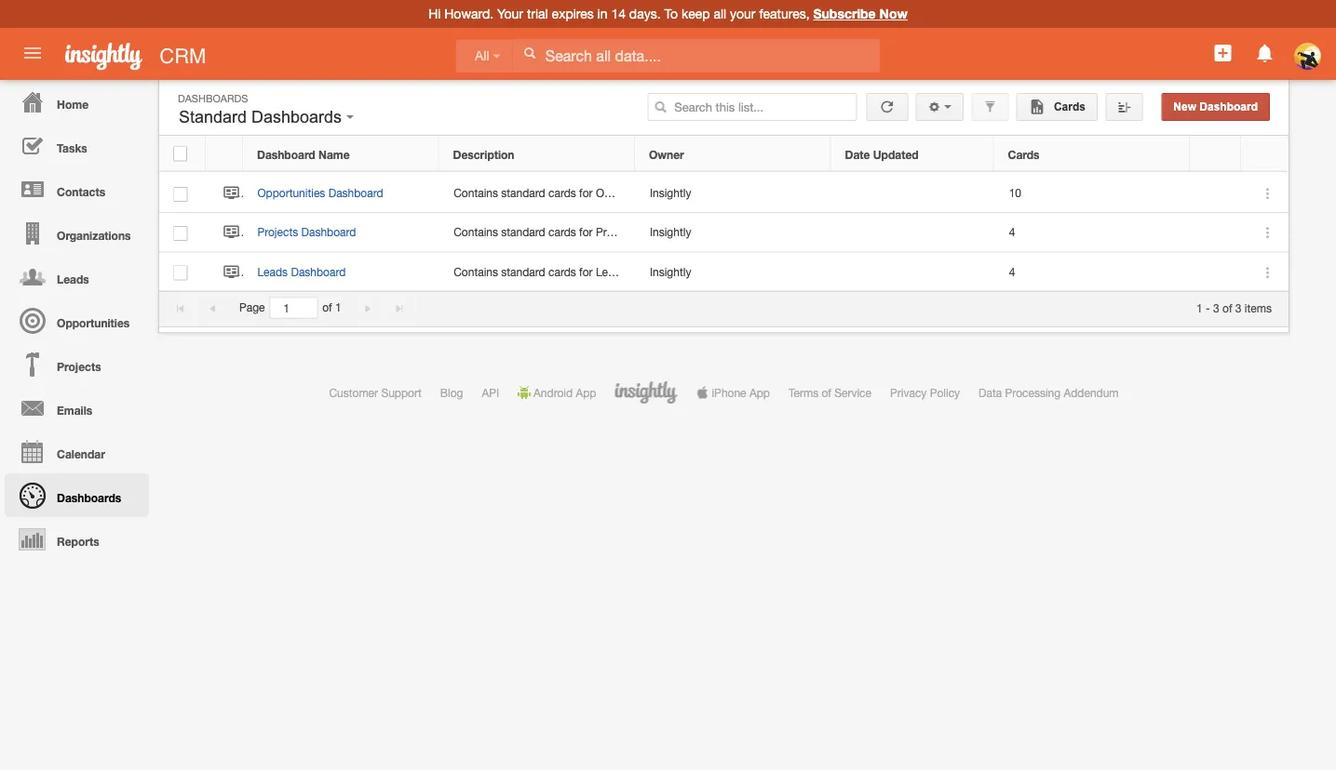Task type: locate. For each thing, give the bounding box(es) containing it.
4 cell down 10
[[995, 213, 1191, 253]]

0 vertical spatial for
[[579, 187, 593, 200]]

dashboard for new dashboard
[[1200, 101, 1258, 113]]

all
[[714, 6, 726, 21]]

4 cell down 10 cell
[[995, 253, 1191, 292]]

0 vertical spatial contains
[[454, 187, 498, 200]]

row
[[159, 137, 1288, 172], [159, 174, 1289, 213], [159, 213, 1289, 253], [159, 253, 1289, 292]]

app for iphone app
[[749, 386, 770, 399]]

1 vertical spatial for
[[579, 226, 593, 239]]

dashboards inside 'button'
[[251, 108, 342, 127]]

1 vertical spatial dashboards
[[251, 108, 342, 127]]

0 horizontal spatial leads
[[57, 273, 89, 286]]

leads for leads
[[57, 273, 89, 286]]

of right -
[[1223, 301, 1232, 314]]

1 vertical spatial cards
[[548, 226, 576, 239]]

insightly
[[650, 187, 691, 200], [650, 226, 691, 239], [650, 265, 691, 278]]

cards left show sidebar image
[[1051, 101, 1086, 113]]

dashboard for projects dashboard
[[301, 226, 356, 239]]

0 horizontal spatial opportunities
[[57, 317, 130, 330]]

opportunities link
[[5, 299, 149, 343]]

cards up contains standard cards for projects
[[548, 187, 576, 200]]

cell
[[832, 174, 995, 213], [1191, 174, 1242, 213], [832, 213, 995, 253], [1191, 213, 1242, 253], [832, 253, 995, 292], [1191, 253, 1242, 292]]

insightly cell
[[635, 174, 832, 213], [635, 213, 832, 253], [635, 253, 832, 292]]

3 standard from the top
[[501, 265, 545, 278]]

2 vertical spatial standard
[[501, 265, 545, 278]]

None checkbox
[[173, 147, 187, 161], [174, 187, 188, 202], [174, 226, 188, 241], [173, 147, 187, 161], [174, 187, 188, 202], [174, 226, 188, 241]]

terms of service link
[[789, 386, 872, 399]]

refresh list image
[[878, 101, 896, 113]]

home link
[[5, 80, 149, 124]]

-
[[1206, 301, 1210, 314]]

dashboard down standard dashboards 'button'
[[257, 148, 315, 161]]

1 vertical spatial standard
[[501, 226, 545, 239]]

2 cards from the top
[[548, 226, 576, 239]]

2 standard from the top
[[501, 226, 545, 239]]

android
[[534, 386, 573, 399]]

0 horizontal spatial of
[[322, 301, 332, 314]]

1 vertical spatial contains
[[454, 226, 498, 239]]

2 4 cell from the top
[[995, 253, 1191, 292]]

3 cards from the top
[[548, 265, 576, 278]]

2 insightly from the top
[[650, 226, 691, 239]]

3 for from the top
[[579, 265, 593, 278]]

cards inside 'link'
[[1051, 101, 1086, 113]]

row containing opportunities dashboard
[[159, 174, 1289, 213]]

contains standard cards for opportunities cell
[[439, 174, 664, 213]]

contains
[[454, 187, 498, 200], [454, 226, 498, 239], [454, 265, 498, 278]]

contacts link
[[5, 168, 149, 211]]

1 contains from the top
[[454, 187, 498, 200]]

1 insightly from the top
[[650, 187, 691, 200]]

1 horizontal spatial cards
[[1051, 101, 1086, 113]]

processing
[[1005, 386, 1061, 399]]

0 vertical spatial cards
[[1051, 101, 1086, 113]]

cards down contains standard cards for projects
[[548, 265, 576, 278]]

3 row from the top
[[159, 213, 1289, 253]]

2 vertical spatial contains
[[454, 265, 498, 278]]

1 cards from the top
[[548, 187, 576, 200]]

0 vertical spatial cards
[[548, 187, 576, 200]]

row containing dashboard name
[[159, 137, 1288, 172]]

0 vertical spatial insightly
[[650, 187, 691, 200]]

1 left -
[[1197, 301, 1203, 314]]

for for opportunities
[[579, 187, 593, 200]]

dashboards link
[[5, 474, 149, 518]]

3 right -
[[1213, 301, 1220, 314]]

opportunities dashboard
[[257, 187, 383, 200]]

projects up leads dashboard
[[257, 226, 298, 239]]

emails
[[57, 404, 92, 417]]

privacy policy link
[[890, 386, 960, 399]]

2 vertical spatial for
[[579, 265, 593, 278]]

standard
[[501, 187, 545, 200], [501, 226, 545, 239], [501, 265, 545, 278]]

1 for from the top
[[579, 187, 593, 200]]

standard up contains standard cards for leads cell
[[501, 226, 545, 239]]

dashboards
[[178, 92, 248, 104], [251, 108, 342, 127], [57, 492, 121, 505]]

customer support link
[[329, 386, 422, 399]]

contains down description
[[454, 187, 498, 200]]

4
[[1009, 226, 1015, 239], [1009, 265, 1015, 278]]

blog
[[440, 386, 463, 399]]

4 cell for contains standard cards for leads
[[995, 253, 1191, 292]]

dashboard up of 1
[[291, 265, 346, 278]]

2 insightly cell from the top
[[635, 213, 832, 253]]

1 horizontal spatial app
[[749, 386, 770, 399]]

dashboards up standard
[[178, 92, 248, 104]]

1 row from the top
[[159, 137, 1288, 172]]

Search this list... text field
[[647, 93, 857, 121]]

row group
[[159, 174, 1289, 292]]

1 horizontal spatial leads
[[257, 265, 288, 278]]

app right android at the bottom left
[[576, 386, 596, 399]]

insightly cell for contains standard cards for leads
[[635, 253, 832, 292]]

4 row from the top
[[159, 253, 1289, 292]]

3 insightly cell from the top
[[635, 253, 832, 292]]

contains up contains standard cards for leads cell
[[454, 226, 498, 239]]

dashboard for opportunities dashboard
[[328, 187, 383, 200]]

leads
[[257, 265, 288, 278], [596, 265, 626, 278], [57, 273, 89, 286]]

leads down contains standard cards for projects
[[596, 265, 626, 278]]

contains for contains standard cards for leads
[[454, 265, 498, 278]]

2 contains from the top
[[454, 226, 498, 239]]

for down contains standard cards for projects
[[579, 265, 593, 278]]

projects
[[257, 226, 298, 239], [596, 226, 637, 239], [57, 360, 101, 373]]

4 cell
[[995, 213, 1191, 253], [995, 253, 1191, 292]]

app right iphone
[[749, 386, 770, 399]]

standard up contains standard cards for projects cell
[[501, 187, 545, 200]]

calendar
[[57, 448, 105, 461]]

opportunities up projects link
[[57, 317, 130, 330]]

standard
[[179, 108, 247, 127]]

data processing addendum
[[979, 386, 1119, 399]]

leads up opportunities link
[[57, 273, 89, 286]]

date
[[845, 148, 870, 161]]

2 row from the top
[[159, 174, 1289, 213]]

projects down contains standard cards for opportunities
[[596, 226, 637, 239]]

reports
[[57, 535, 99, 548]]

projects link
[[5, 343, 149, 386]]

1 horizontal spatial 3
[[1235, 301, 1242, 314]]

reports link
[[5, 518, 149, 561]]

service
[[834, 386, 872, 399]]

show sidebar image
[[1118, 101, 1131, 114]]

cards up 10
[[1008, 148, 1040, 161]]

of
[[322, 301, 332, 314], [1223, 301, 1232, 314], [822, 386, 831, 399]]

1 field
[[270, 298, 317, 318]]

2 1 from the left
[[1197, 301, 1203, 314]]

blog link
[[440, 386, 463, 399]]

3
[[1213, 301, 1220, 314], [1235, 301, 1242, 314]]

projects dashboard link
[[257, 226, 365, 239]]

contains standard cards for opportunities
[[454, 187, 664, 200]]

for for projects
[[579, 226, 593, 239]]

opportunities for opportunities
[[57, 317, 130, 330]]

row containing leads dashboard
[[159, 253, 1289, 292]]

0 horizontal spatial cards
[[1008, 148, 1040, 161]]

2 horizontal spatial dashboards
[[251, 108, 342, 127]]

Search all data.... text field
[[513, 39, 880, 73]]

for up contains standard cards for projects
[[579, 187, 593, 200]]

opportunities down dashboard name
[[257, 187, 325, 200]]

date updated
[[845, 148, 919, 161]]

1 vertical spatial cards
[[1008, 148, 1040, 161]]

of right 1 field
[[322, 301, 332, 314]]

leads link
[[5, 255, 149, 299]]

leads dashboard
[[257, 265, 346, 278]]

terms of service
[[789, 386, 872, 399]]

2 vertical spatial cards
[[548, 265, 576, 278]]

dashboard down the opportunities dashboard link
[[301, 226, 356, 239]]

10 cell
[[995, 174, 1191, 213]]

1 app from the left
[[576, 386, 596, 399]]

1 horizontal spatial opportunities
[[257, 187, 325, 200]]

2 vertical spatial dashboards
[[57, 492, 121, 505]]

dashboard right new
[[1200, 101, 1258, 113]]

standard down contains standard cards for projects cell
[[501, 265, 545, 278]]

1 horizontal spatial projects
[[257, 226, 298, 239]]

1 1 from the left
[[335, 301, 341, 314]]

1 4 from the top
[[1009, 226, 1015, 239]]

contains standard cards for projects
[[454, 226, 637, 239]]

1 insightly cell from the top
[[635, 174, 832, 213]]

opportunities down owner
[[596, 187, 664, 200]]

0 horizontal spatial projects
[[57, 360, 101, 373]]

leads up page
[[257, 265, 288, 278]]

expires
[[552, 6, 594, 21]]

for for leads
[[579, 265, 593, 278]]

2 horizontal spatial opportunities
[[596, 187, 664, 200]]

dashboards up reports link
[[57, 492, 121, 505]]

row group containing opportunities dashboard
[[159, 174, 1289, 292]]

for
[[579, 187, 593, 200], [579, 226, 593, 239], [579, 265, 593, 278]]

for down contains standard cards for opportunities
[[579, 226, 593, 239]]

3 left items
[[1235, 301, 1242, 314]]

1 horizontal spatial 1
[[1197, 301, 1203, 314]]

emails link
[[5, 386, 149, 430]]

iphone app
[[712, 386, 770, 399]]

dashboard
[[1200, 101, 1258, 113], [257, 148, 315, 161], [328, 187, 383, 200], [301, 226, 356, 239], [291, 265, 346, 278]]

opportunities
[[257, 187, 325, 200], [596, 187, 664, 200], [57, 317, 130, 330]]

1 vertical spatial 4
[[1009, 265, 1015, 278]]

cards down contains standard cards for opportunities
[[548, 226, 576, 239]]

0 vertical spatial dashboards
[[178, 92, 248, 104]]

2 4 from the top
[[1009, 265, 1015, 278]]

standard for contains standard cards for leads
[[501, 265, 545, 278]]

projects inside cell
[[596, 226, 637, 239]]

organizations
[[57, 229, 131, 242]]

1 4 cell from the top
[[995, 213, 1191, 253]]

0 vertical spatial 4
[[1009, 226, 1015, 239]]

0 horizontal spatial 3
[[1213, 301, 1220, 314]]

projects up emails link
[[57, 360, 101, 373]]

dashboards up dashboard name
[[251, 108, 342, 127]]

subscribe
[[813, 6, 876, 21]]

0 horizontal spatial 1
[[335, 301, 341, 314]]

search image
[[654, 101, 667, 114]]

contains down contains standard cards for projects cell
[[454, 265, 498, 278]]

iphone app link
[[696, 386, 770, 399]]

app
[[576, 386, 596, 399], [749, 386, 770, 399]]

opportunities for opportunities dashboard
[[257, 187, 325, 200]]

owner
[[649, 148, 684, 161]]

new
[[1173, 101, 1196, 113]]

1 standard from the top
[[501, 187, 545, 200]]

items
[[1245, 301, 1272, 314]]

cog image
[[928, 101, 941, 114]]

3 contains from the top
[[454, 265, 498, 278]]

data processing addendum link
[[979, 386, 1119, 399]]

0 vertical spatial standard
[[501, 187, 545, 200]]

standard dashboards button
[[174, 103, 359, 131]]

contains standard cards for leads cell
[[439, 253, 635, 292]]

1 right 1 field
[[335, 301, 341, 314]]

2 for from the top
[[579, 226, 593, 239]]

of right terms
[[822, 386, 831, 399]]

dashboard down name
[[328, 187, 383, 200]]

None checkbox
[[174, 266, 188, 281]]

1 vertical spatial insightly
[[650, 226, 691, 239]]

iphone
[[712, 386, 746, 399]]

1 horizontal spatial dashboards
[[178, 92, 248, 104]]

2 app from the left
[[749, 386, 770, 399]]

2 vertical spatial insightly
[[650, 265, 691, 278]]

4 cell for contains standard cards for projects
[[995, 213, 1191, 253]]

2 horizontal spatial leads
[[596, 265, 626, 278]]

3 insightly from the top
[[650, 265, 691, 278]]

navigation
[[0, 80, 149, 561]]

0 horizontal spatial app
[[576, 386, 596, 399]]

2 horizontal spatial projects
[[596, 226, 637, 239]]

contains for contains standard cards for opportunities
[[454, 187, 498, 200]]

tasks link
[[5, 124, 149, 168]]

crm
[[160, 44, 206, 68]]

1
[[335, 301, 341, 314], [1197, 301, 1203, 314]]

calendar link
[[5, 430, 149, 474]]



Task type: describe. For each thing, give the bounding box(es) containing it.
of 1
[[322, 301, 341, 314]]

addendum
[[1064, 386, 1119, 399]]

name
[[318, 148, 350, 161]]

cards link
[[1016, 93, 1098, 121]]

opportunities dashboard link
[[257, 187, 393, 200]]

your
[[730, 6, 756, 21]]

projects for projects dashboard
[[257, 226, 298, 239]]

now
[[879, 6, 908, 21]]

4 for contains standard cards for projects
[[1009, 226, 1015, 239]]

updated
[[873, 148, 919, 161]]

support
[[381, 386, 422, 399]]

insightly for contains standard cards for projects
[[650, 226, 691, 239]]

leads for leads dashboard
[[257, 265, 288, 278]]

standard for contains standard cards for projects
[[501, 226, 545, 239]]

insightly cell for contains standard cards for opportunities
[[635, 174, 832, 213]]

standard for contains standard cards for opportunities
[[501, 187, 545, 200]]

14
[[611, 6, 626, 21]]

leads inside cell
[[596, 265, 626, 278]]

hi
[[428, 6, 441, 21]]

app for android app
[[576, 386, 596, 399]]

tasks
[[57, 142, 87, 155]]

1 3 from the left
[[1213, 301, 1220, 314]]

10
[[1009, 187, 1021, 200]]

cards for leads
[[548, 265, 576, 278]]

privacy
[[890, 386, 927, 399]]

new dashboard link
[[1161, 93, 1270, 121]]

in
[[597, 6, 608, 21]]

api link
[[482, 386, 499, 399]]

customer
[[329, 386, 378, 399]]

customer support
[[329, 386, 422, 399]]

contains standard cards for leads
[[454, 265, 626, 278]]

all link
[[456, 39, 513, 73]]

data
[[979, 386, 1002, 399]]

1 horizontal spatial of
[[822, 386, 831, 399]]

navigation containing home
[[0, 80, 149, 561]]

features,
[[759, 6, 810, 21]]

keep
[[681, 6, 710, 21]]

cards for opportunities
[[548, 187, 576, 200]]

projects for projects
[[57, 360, 101, 373]]

description
[[453, 148, 514, 161]]

cards for projects
[[548, 226, 576, 239]]

insightly cell for contains standard cards for projects
[[635, 213, 832, 253]]

white image
[[523, 47, 536, 60]]

hi howard. your trial expires in 14 days. to keep all your features, subscribe now
[[428, 6, 908, 21]]

terms
[[789, 386, 819, 399]]

2 3 from the left
[[1235, 301, 1242, 314]]

opportunities inside cell
[[596, 187, 664, 200]]

page
[[239, 301, 265, 314]]

api
[[482, 386, 499, 399]]

notifications image
[[1254, 42, 1276, 64]]

insightly for contains standard cards for opportunities
[[650, 187, 691, 200]]

insightly for contains standard cards for leads
[[650, 265, 691, 278]]

subscribe now link
[[813, 6, 908, 21]]

android app link
[[518, 386, 596, 399]]

leads dashboard link
[[257, 265, 355, 278]]

show list view filters image
[[984, 101, 997, 114]]

privacy policy
[[890, 386, 960, 399]]

policy
[[930, 386, 960, 399]]

1 - 3 of 3 items
[[1197, 301, 1272, 314]]

dashboard name
[[257, 148, 350, 161]]

to
[[664, 6, 678, 21]]

home
[[57, 98, 88, 111]]

contains standard cards for projects cell
[[439, 213, 637, 253]]

organizations link
[[5, 211, 149, 255]]

days.
[[629, 6, 661, 21]]

all
[[475, 49, 489, 63]]

dashboard for leads dashboard
[[291, 265, 346, 278]]

2 horizontal spatial of
[[1223, 301, 1232, 314]]

new dashboard
[[1173, 101, 1258, 113]]

contacts
[[57, 185, 105, 198]]

contains for contains standard cards for projects
[[454, 226, 498, 239]]

0 horizontal spatial dashboards
[[57, 492, 121, 505]]

howard.
[[444, 6, 494, 21]]

your
[[497, 6, 523, 21]]

standard dashboards
[[179, 108, 346, 127]]

android app
[[534, 386, 596, 399]]

trial
[[527, 6, 548, 21]]

4 for contains standard cards for leads
[[1009, 265, 1015, 278]]

projects dashboard
[[257, 226, 356, 239]]

row containing projects dashboard
[[159, 213, 1289, 253]]



Task type: vqa. For each thing, say whether or not it's contained in the screenshot.
the middle "for"
yes



